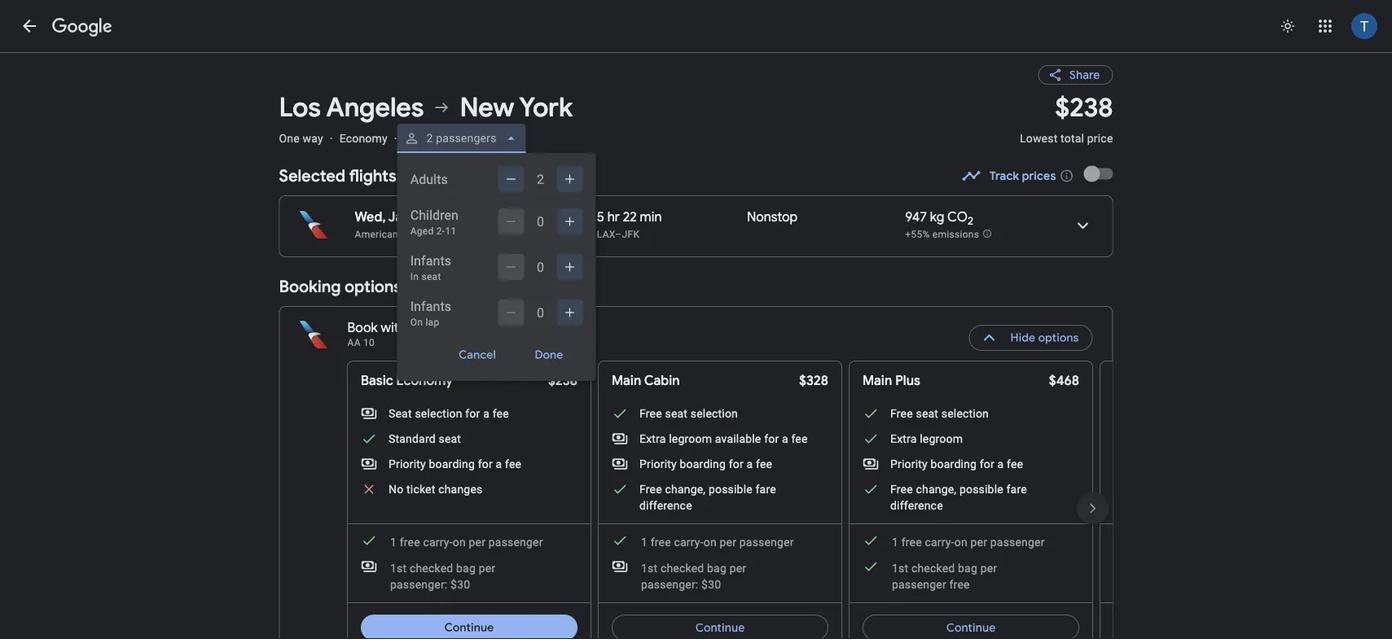 Task type: vqa. For each thing, say whether or not it's contained in the screenshot.


Task type: locate. For each thing, give the bounding box(es) containing it.
infants
[[410, 253, 452, 269], [410, 299, 452, 314]]

1 free carry-on per passenger
[[390, 536, 543, 549], [641, 536, 794, 549], [892, 536, 1045, 549]]

1 horizontal spatial economy
[[396, 373, 453, 390]]

cancel
[[459, 348, 496, 363]]

1 free carry-on per passenger for main cabin
[[641, 536, 794, 549]]

1 horizontal spatial –
[[616, 229, 622, 240]]

1 legroom from the left
[[669, 432, 712, 446]]

legroom
[[669, 432, 712, 446], [920, 432, 963, 446]]

$238 inside $238 lowest total price
[[1056, 91, 1114, 124]]

free seat selection down "cabin"
[[639, 407, 738, 420]]

2 for 2 passengers
[[427, 132, 433, 145]]

0 vertical spatial –
[[493, 209, 501, 226]]

priority down the extra legroom available for a fee
[[639, 458, 677, 471]]

boarding up changes
[[429, 458, 475, 471]]

– down hr
[[616, 229, 622, 240]]

boarding down extra legroom
[[931, 458, 977, 471]]

carry- for main plus
[[925, 536, 954, 549]]

change, down the extra legroom available for a fee
[[665, 483, 706, 496]]

fare left 'next' image
[[1006, 483, 1027, 496]]

3 checked from the left
[[911, 562, 955, 575]]

free seat selection up extra legroom
[[890, 407, 989, 420]]

1st
[[390, 562, 406, 575], [641, 562, 657, 575], [892, 562, 908, 575]]

0 horizontal spatial  image
[[394, 132, 397, 145]]

1 possible from the left
[[708, 483, 752, 496]]

fee for main cabin
[[756, 458, 772, 471]]

jan
[[388, 209, 410, 226]]

1 horizontal spatial passenger:
[[641, 578, 698, 592]]

1 horizontal spatial 1st checked bag per passenger:
[[641, 562, 746, 592]]

2 horizontal spatial 1
[[892, 536, 898, 549]]

0 vertical spatial infants
[[410, 253, 452, 269]]

0 horizontal spatial $30
[[450, 578, 470, 592]]

legroom down plus
[[920, 432, 963, 446]]

2 on from the left
[[703, 536, 717, 549]]

3 1st from the left
[[892, 562, 908, 575]]

2 first checked bag costs 30 us dollars per passenger element from the left
[[612, 559, 802, 593]]

0 horizontal spatial selection
[[415, 407, 462, 420]]

3 priority boarding for a fee from the left
[[890, 458, 1023, 471]]

1st inside 1st checked bag per passenger free
[[892, 562, 908, 575]]

1 carry- from the left
[[423, 536, 452, 549]]

3 1 free carry-on per passenger from the left
[[892, 536, 1045, 549]]

0
[[537, 214, 544, 229], [537, 260, 544, 275], [537, 305, 544, 321]]

change, for main cabin
[[665, 483, 706, 496]]

2 1 from the left
[[641, 536, 647, 549]]

2 horizontal spatial priority
[[890, 458, 928, 471]]

0 horizontal spatial main
[[612, 373, 641, 390]]

1 boarding from the left
[[429, 458, 475, 471]]

priority boarding for a fee up changes
[[388, 458, 521, 471]]

difference for main plus
[[890, 499, 943, 513]]

1 horizontal spatial selection
[[690, 407, 738, 420]]

1st checked bag per passenger: for basic economy
[[390, 562, 495, 592]]

1 vertical spatial 2
[[537, 172, 544, 187]]

$328
[[799, 373, 828, 390]]

1 horizontal spatial priority boarding for a fee
[[639, 458, 772, 471]]

seat down "seat selection for a fee"
[[438, 432, 461, 446]]

american down wed, on the top left of the page
[[355, 229, 398, 240]]

1 main from the left
[[612, 373, 641, 390]]

2 horizontal spatial bag
[[958, 562, 977, 575]]

1st checked bag per passenger: for main cabin
[[641, 562, 746, 592]]

+55% emissions
[[906, 229, 980, 240]]

1 horizontal spatial free seat selection
[[890, 407, 989, 420]]

passenger
[[488, 536, 543, 549], [739, 536, 794, 549], [990, 536, 1045, 549], [892, 578, 946, 592]]

infants for infants on lap
[[410, 299, 452, 314]]

1 for plus
[[892, 536, 898, 549]]

2 left 'passengers'
[[427, 132, 433, 145]]

$238 down done button
[[548, 373, 577, 390]]

 image right aged
[[434, 209, 437, 226]]

0 horizontal spatial $238
[[548, 373, 577, 390]]

2 free change, possible fare difference from the left
[[890, 483, 1027, 513]]

1 selection from the left
[[415, 407, 462, 420]]

0 horizontal spatial continue
[[444, 621, 494, 636]]

2 continue from the left
[[695, 621, 745, 636]]

total duration 5 hr 22 min. element
[[597, 209, 747, 228]]

1 1 from the left
[[390, 536, 396, 549]]

priority boarding for a fee down the extra legroom available for a fee
[[639, 458, 772, 471]]

2 carry- from the left
[[674, 536, 703, 549]]

0 vertical spatial american
[[355, 229, 398, 240]]

possible down the extra legroom available for a fee
[[708, 483, 752, 496]]

1 priority boarding for a fee from the left
[[388, 458, 521, 471]]

2 horizontal spatial 2
[[968, 214, 974, 228]]

options inside hide options dropdown button
[[1039, 331, 1079, 346]]

boarding down the extra legroom available for a fee
[[680, 458, 726, 471]]

basic economy
[[361, 373, 453, 390]]

selection up the extra legroom available for a fee
[[690, 407, 738, 420]]

1 horizontal spatial carry-
[[674, 536, 703, 549]]

0 horizontal spatial priority boarding for a fee
[[388, 458, 521, 471]]

3 on from the left
[[954, 536, 968, 549]]

0 horizontal spatial boarding
[[429, 458, 475, 471]]

change, down extra legroom
[[916, 483, 956, 496]]

2 horizontal spatial on
[[954, 536, 968, 549]]

2
[[427, 132, 433, 145], [537, 172, 544, 187], [968, 214, 974, 228]]

extra down main cabin
[[639, 432, 666, 446]]

free change, possible fare difference down the extra legroom available for a fee
[[639, 483, 776, 513]]

1 horizontal spatial possible
[[959, 483, 1003, 496]]

1 horizontal spatial american
[[409, 320, 466, 337]]

basic
[[361, 373, 393, 390]]

1 checked from the left
[[409, 562, 453, 575]]

1st for cabin
[[641, 562, 657, 575]]

fee for main plus
[[1007, 458, 1023, 471]]

1 extra from the left
[[639, 432, 666, 446]]

0 horizontal spatial priority
[[388, 458, 426, 471]]

1 horizontal spatial options
[[1039, 331, 1079, 346]]

2 infants from the top
[[410, 299, 452, 314]]

fare
[[755, 483, 776, 496], [1006, 483, 1027, 496]]

1 difference from the left
[[639, 499, 692, 513]]

+55%
[[906, 229, 930, 240]]

0 horizontal spatial on
[[452, 536, 466, 549]]

1 horizontal spatial  image
[[434, 209, 437, 226]]

for
[[465, 407, 480, 420], [764, 432, 779, 446], [478, 458, 493, 471], [729, 458, 744, 471], [980, 458, 995, 471]]

total
[[1061, 132, 1085, 145]]

$238
[[1056, 91, 1114, 124], [548, 373, 577, 390]]

departing flight on wednesday, january 10. leaves los angeles international airport at 9:36 pm on wednesday, january 10 and arrives at john f. kennedy international airport at 5:58 am on thursday, january 11. element
[[355, 209, 561, 226]]

first checked bag costs 30 us dollars per passenger element
[[361, 559, 551, 593], [612, 559, 802, 593]]

fare for $468
[[1006, 483, 1027, 496]]

2 horizontal spatial checked
[[911, 562, 955, 575]]

2 horizontal spatial 1 free carry-on per passenger
[[892, 536, 1045, 549]]

2 continue button from the left
[[612, 609, 828, 640]]

passenger:
[[390, 578, 447, 592], [641, 578, 698, 592]]

new york
[[460, 91, 573, 124]]

2 0 from the top
[[537, 260, 544, 275]]

2 vertical spatial 0
[[537, 305, 544, 321]]

2 inside number of passengers dialog
[[537, 172, 544, 187]]

1 continue from the left
[[444, 621, 494, 636]]

2 fare from the left
[[1006, 483, 1027, 496]]

american
[[355, 229, 398, 240], [409, 320, 466, 337]]

cabin
[[644, 373, 680, 390]]

selection for main cabin
[[690, 407, 738, 420]]

american right with
[[409, 320, 466, 337]]

change, for main plus
[[916, 483, 956, 496]]

2 horizontal spatial continue button
[[863, 609, 1079, 640]]

selection
[[415, 407, 462, 420], [690, 407, 738, 420], [941, 407, 989, 420]]

economy down angeles
[[340, 132, 388, 145]]

3 0 from the top
[[537, 305, 544, 321]]

0 for infants on lap
[[537, 305, 544, 321]]

2 1st checked bag per passenger: from the left
[[641, 562, 746, 592]]

0 horizontal spatial free change, possible fare difference
[[639, 483, 776, 513]]

1 vertical spatial 10
[[363, 337, 375, 349]]

co
[[948, 209, 968, 226]]

1 for economy
[[390, 536, 396, 549]]

2 priority from the left
[[639, 458, 677, 471]]

0 horizontal spatial change,
[[665, 483, 706, 496]]

 image
[[330, 132, 333, 145]]

2 possible from the left
[[959, 483, 1003, 496]]

$238 down share
[[1056, 91, 1114, 124]]

on
[[410, 317, 423, 328]]

passengers
[[436, 132, 497, 145]]

1 1st checked bag per passenger: from the left
[[390, 562, 495, 592]]

0 horizontal spatial 10
[[363, 337, 375, 349]]

1 horizontal spatial 1
[[641, 536, 647, 549]]

0 up done button
[[537, 305, 544, 321]]

3 bag from the left
[[958, 562, 977, 575]]

continue button
[[361, 609, 577, 640], [612, 609, 828, 640], [863, 609, 1079, 640]]

2 up arrival time: 5:58 am on  thursday, january 11. text box
[[537, 172, 544, 187]]

main left plus
[[863, 373, 892, 390]]

seat inside infants in seat
[[422, 271, 441, 283]]

track prices
[[990, 169, 1057, 183]]

1 vertical spatial  image
[[434, 209, 437, 226]]

1 1 free carry-on per passenger from the left
[[390, 536, 543, 549]]

1 horizontal spatial priority
[[639, 458, 677, 471]]

2 change, from the left
[[916, 483, 956, 496]]

hr
[[608, 209, 620, 226]]

continue button for main plus
[[863, 609, 1079, 640]]

10
[[414, 209, 428, 226], [363, 337, 375, 349]]

checked for plus
[[911, 562, 955, 575]]

adults
[[410, 172, 448, 187]]

0 horizontal spatial 1st checked bag per passenger:
[[390, 562, 495, 592]]

$30
[[450, 578, 470, 592], [701, 578, 721, 592]]

1 1st from the left
[[390, 562, 406, 575]]

2 $30 from the left
[[701, 578, 721, 592]]

priority down extra legroom
[[890, 458, 928, 471]]

boarding for main cabin
[[680, 458, 726, 471]]

0 vertical spatial options
[[345, 276, 402, 297]]

seat right in
[[422, 271, 441, 283]]

– right the 9:36 pm text field
[[493, 209, 501, 226]]

possible
[[708, 483, 752, 496], [959, 483, 1003, 496]]

3 continue from the left
[[946, 621, 996, 636]]

2 up emissions
[[968, 214, 974, 228]]

2 horizontal spatial 1st
[[892, 562, 908, 575]]

1 vertical spatial economy
[[396, 373, 453, 390]]

0 vertical spatial 0
[[537, 214, 544, 229]]

0 horizontal spatial checked
[[409, 562, 453, 575]]

+1
[[553, 209, 561, 219]]

2 priority boarding for a fee from the left
[[639, 458, 772, 471]]

extra for cabin
[[639, 432, 666, 446]]

passenger: for economy
[[390, 578, 447, 592]]

1 infants from the top
[[410, 253, 452, 269]]

2 horizontal spatial continue
[[946, 621, 996, 636]]

0 horizontal spatial 2
[[427, 132, 433, 145]]

– inside 5 hr 22 min lax – jfk
[[616, 229, 622, 240]]

1st checked bag per passenger free
[[892, 562, 997, 592]]

238 us dollars element
[[1056, 91, 1114, 124]]

10 right aa at bottom left
[[363, 337, 375, 349]]

extra for plus
[[890, 432, 917, 446]]

free for plus
[[901, 536, 922, 549]]

0 horizontal spatial –
[[493, 209, 501, 226]]

passenger for $468
[[990, 536, 1045, 549]]

2 boarding from the left
[[680, 458, 726, 471]]

1 horizontal spatial $30
[[701, 578, 721, 592]]

selection up standard seat
[[415, 407, 462, 420]]

1 continue button from the left
[[361, 609, 577, 640]]

flight details. departing flight on wednesday, january 10. leaves los angeles international airport at 9:36 pm on wednesday, january 10 and arrives at john f. kennedy international airport at 5:58 am on thursday, january 11. image
[[1064, 206, 1103, 245]]

main left "cabin"
[[612, 373, 641, 390]]

extra down plus
[[890, 432, 917, 446]]

priority down standard
[[388, 458, 426, 471]]

1 free carry-on per passenger for main plus
[[892, 536, 1045, 549]]

1 horizontal spatial 1st
[[641, 562, 657, 575]]

nonstop
[[747, 209, 798, 226]]

2 inside 947 kg co 2
[[968, 214, 974, 228]]

1 horizontal spatial 1 free carry-on per passenger
[[641, 536, 794, 549]]

options left in
[[345, 276, 402, 297]]

ticket
[[406, 483, 435, 496]]

legroom left 'available' on the bottom of the page
[[669, 432, 712, 446]]

go back image
[[20, 16, 39, 36]]

3 priority from the left
[[890, 458, 928, 471]]

infants in seat
[[410, 253, 452, 283]]

1 horizontal spatial continue
[[695, 621, 745, 636]]

2 passenger: from the left
[[641, 578, 698, 592]]

economy
[[340, 132, 388, 145], [396, 373, 453, 390]]

0 left +1
[[537, 214, 544, 229]]

free
[[639, 407, 662, 420], [890, 407, 913, 420], [639, 483, 662, 496], [890, 483, 913, 496]]

1 horizontal spatial $238
[[1056, 91, 1114, 124]]

2 horizontal spatial boarding
[[931, 458, 977, 471]]

0 horizontal spatial bag
[[456, 562, 475, 575]]

0 horizontal spatial options
[[345, 276, 402, 297]]

3 carry- from the left
[[925, 536, 954, 549]]

options right hide
[[1039, 331, 1079, 346]]

0 horizontal spatial continue button
[[361, 609, 577, 640]]

2 horizontal spatial priority boarding for a fee
[[890, 458, 1023, 471]]

0 horizontal spatial 1
[[390, 536, 396, 549]]

possible down extra legroom
[[959, 483, 1003, 496]]

2 1 free carry-on per passenger from the left
[[641, 536, 794, 549]]

1st checked bag per passenger:
[[390, 562, 495, 592], [641, 562, 746, 592]]

 image
[[394, 132, 397, 145], [434, 209, 437, 226]]

0 horizontal spatial possible
[[708, 483, 752, 496]]

Los Angeles to New York text field
[[279, 91, 1001, 124]]

for for basic economy
[[478, 458, 493, 471]]

continue
[[444, 621, 494, 636], [695, 621, 745, 636], [946, 621, 996, 636]]

0 horizontal spatial economy
[[340, 132, 388, 145]]

seat
[[422, 271, 441, 283], [665, 407, 687, 420], [916, 407, 938, 420], [438, 432, 461, 446]]

1 horizontal spatial bag
[[707, 562, 726, 575]]

on
[[452, 536, 466, 549], [703, 536, 717, 549], [954, 536, 968, 549]]

loading results progress bar
[[0, 52, 1393, 55]]

change,
[[665, 483, 706, 496], [916, 483, 956, 496]]

boarding for main plus
[[931, 458, 977, 471]]

passenger for $328
[[739, 536, 794, 549]]

0 vertical spatial economy
[[340, 132, 388, 145]]

3 boarding from the left
[[931, 458, 977, 471]]

selected
[[279, 165, 346, 186]]

cancel button
[[439, 342, 516, 368]]

boarding
[[429, 458, 475, 471], [680, 458, 726, 471], [931, 458, 977, 471]]

0 horizontal spatial passenger:
[[390, 578, 447, 592]]

wed,
[[355, 209, 386, 226]]

carry- for basic economy
[[423, 536, 452, 549]]

checked for cabin
[[660, 562, 704, 575]]

0 horizontal spatial fare
[[755, 483, 776, 496]]

fare down 'available' on the bottom of the page
[[755, 483, 776, 496]]

1 first checked bag costs 30 us dollars per passenger element from the left
[[361, 559, 551, 593]]

selection up extra legroom
[[941, 407, 989, 420]]

1 0 from the top
[[537, 214, 544, 229]]

0 vertical spatial 2
[[427, 132, 433, 145]]

checked
[[409, 562, 453, 575], [660, 562, 704, 575], [911, 562, 955, 575]]

2 extra from the left
[[890, 432, 917, 446]]

1 vertical spatial –
[[616, 229, 622, 240]]

priority
[[388, 458, 426, 471], [639, 458, 677, 471], [890, 458, 928, 471]]

 image down angeles
[[394, 132, 397, 145]]

1 horizontal spatial boarding
[[680, 458, 726, 471]]

1 horizontal spatial main
[[863, 373, 892, 390]]

11
[[445, 226, 457, 237]]

1 on from the left
[[452, 536, 466, 549]]

None text field
[[1020, 91, 1114, 160]]

10 inside "book with american aa 10"
[[363, 337, 375, 349]]

difference
[[639, 499, 692, 513], [890, 499, 943, 513]]

3 selection from the left
[[941, 407, 989, 420]]

free change, possible fare difference down extra legroom
[[890, 483, 1027, 513]]

1 vertical spatial $238
[[548, 373, 577, 390]]

learn more about tracked prices image
[[1060, 169, 1074, 183]]

2 inside popup button
[[427, 132, 433, 145]]

main content
[[279, 52, 1357, 640]]

1 vertical spatial infants
[[410, 299, 452, 314]]

hide
[[1011, 331, 1036, 346]]

1 horizontal spatial change,
[[916, 483, 956, 496]]

0 horizontal spatial extra
[[639, 432, 666, 446]]

bag for basic economy
[[456, 562, 475, 575]]

2 main from the left
[[863, 373, 892, 390]]

fee
[[492, 407, 509, 420], [791, 432, 808, 446], [505, 458, 521, 471], [756, 458, 772, 471], [1007, 458, 1023, 471]]

2 horizontal spatial selection
[[941, 407, 989, 420]]

2 legroom from the left
[[920, 432, 963, 446]]

1 bag from the left
[[456, 562, 475, 575]]

bag inside 1st checked bag per passenger free
[[958, 562, 977, 575]]

1 $30 from the left
[[450, 578, 470, 592]]

continue button for main cabin
[[612, 609, 828, 640]]

0 down arrival time: 5:58 am on  thursday, january 11. text box
[[537, 260, 544, 275]]

free seat selection for main plus
[[890, 407, 989, 420]]

1 horizontal spatial free change, possible fare difference
[[890, 483, 1027, 513]]

economy up "seat selection for a fee"
[[396, 373, 453, 390]]

1 vertical spatial options
[[1039, 331, 1079, 346]]

1
[[390, 536, 396, 549], [641, 536, 647, 549], [892, 536, 898, 549]]

0 horizontal spatial first checked bag costs 30 us dollars per passenger element
[[361, 559, 551, 593]]

1st for economy
[[390, 562, 406, 575]]

free for economy
[[399, 536, 420, 549]]

per
[[469, 536, 485, 549], [720, 536, 736, 549], [971, 536, 987, 549], [478, 562, 495, 575], [729, 562, 746, 575], [980, 562, 997, 575]]

2 checked from the left
[[660, 562, 704, 575]]

checked inside 1st checked bag per passenger free
[[911, 562, 955, 575]]

1 priority from the left
[[388, 458, 426, 471]]

share button
[[1039, 65, 1114, 85]]

hide options
[[1011, 331, 1079, 346]]

0 horizontal spatial legroom
[[669, 432, 712, 446]]

1 horizontal spatial 10
[[414, 209, 428, 226]]

2 passengers
[[427, 132, 497, 145]]

a
[[483, 407, 489, 420], [782, 432, 788, 446], [496, 458, 502, 471], [747, 458, 753, 471], [997, 458, 1004, 471]]

main for main plus
[[863, 373, 892, 390]]

number of passengers dialog
[[397, 153, 596, 381]]

infants up lap
[[410, 299, 452, 314]]

1 horizontal spatial 2
[[537, 172, 544, 187]]

1 vertical spatial american
[[409, 320, 466, 337]]

1 horizontal spatial legroom
[[920, 432, 963, 446]]

1 horizontal spatial on
[[703, 536, 717, 549]]

1 vertical spatial 0
[[537, 260, 544, 275]]

1 change, from the left
[[665, 483, 706, 496]]

bag
[[456, 562, 475, 575], [707, 562, 726, 575], [958, 562, 977, 575]]

1 passenger: from the left
[[390, 578, 447, 592]]

1 fare from the left
[[755, 483, 776, 496]]

2 difference from the left
[[890, 499, 943, 513]]

priority boarding for a fee
[[388, 458, 521, 471], [639, 458, 772, 471], [890, 458, 1023, 471]]

with
[[381, 320, 406, 337]]

10 right jan
[[414, 209, 428, 226]]

legroom for main plus
[[920, 432, 963, 446]]

1 horizontal spatial extra
[[890, 432, 917, 446]]

infants up in
[[410, 253, 452, 269]]

0 horizontal spatial difference
[[639, 499, 692, 513]]

plus
[[895, 373, 920, 390]]

3 continue button from the left
[[863, 609, 1079, 640]]

2 selection from the left
[[690, 407, 738, 420]]

1 free seat selection from the left
[[639, 407, 738, 420]]

first checked bag costs 30 us dollars per passenger element for economy
[[361, 559, 551, 593]]

priority for economy
[[388, 458, 426, 471]]

0 vertical spatial $238
[[1056, 91, 1114, 124]]

1 horizontal spatial first checked bag costs 30 us dollars per passenger element
[[612, 559, 802, 593]]

0 horizontal spatial 1st
[[390, 562, 406, 575]]

priority for plus
[[890, 458, 928, 471]]

main
[[612, 373, 641, 390], [863, 373, 892, 390]]

1 free change, possible fare difference from the left
[[639, 483, 776, 513]]

free change, possible fare difference for cabin
[[639, 483, 776, 513]]

2 1st from the left
[[641, 562, 657, 575]]

none text field containing $238
[[1020, 91, 1114, 160]]

3 1 from the left
[[892, 536, 898, 549]]

2 free seat selection from the left
[[890, 407, 989, 420]]

2 horizontal spatial carry-
[[925, 536, 954, 549]]

0 horizontal spatial 1 free carry-on per passenger
[[390, 536, 543, 549]]

2 vertical spatial 2
[[968, 214, 974, 228]]

1 horizontal spatial difference
[[890, 499, 943, 513]]

priority boarding for a fee down extra legroom
[[890, 458, 1023, 471]]

0 horizontal spatial free seat selection
[[639, 407, 738, 420]]

for for main plus
[[980, 458, 995, 471]]

2 bag from the left
[[707, 562, 726, 575]]

5 hr 22 min lax – jfk
[[597, 209, 662, 240]]

first checked bag costs 30 us dollars per passenger element for cabin
[[612, 559, 802, 593]]

priority boarding for a fee for main plus
[[890, 458, 1023, 471]]

1 horizontal spatial continue button
[[612, 609, 828, 640]]

$30 for basic economy
[[450, 578, 470, 592]]



Task type: describe. For each thing, give the bounding box(es) containing it.
free inside 1st checked bag per passenger free
[[949, 578, 970, 592]]

possible for main plus
[[959, 483, 1003, 496]]

change appearance image
[[1269, 7, 1308, 46]]

a for main plus
[[997, 458, 1004, 471]]

prices
[[1022, 169, 1057, 183]]

done button
[[516, 342, 583, 368]]

main content containing los angeles
[[279, 52, 1357, 640]]

Departure time: 9:36 PM. text field
[[443, 209, 490, 226]]

infants for infants in seat
[[410, 253, 452, 269]]

booking
[[279, 276, 341, 297]]

947 kg co 2
[[906, 209, 974, 228]]

difference for main cabin
[[639, 499, 692, 513]]

extra legroom
[[890, 432, 963, 446]]

continue for main cabin
[[695, 621, 745, 636]]

9:36 pm
[[443, 209, 490, 226]]

passenger inside 1st checked bag per passenger free
[[892, 578, 946, 592]]

wed, jan 10
[[355, 209, 428, 226]]

aged
[[410, 226, 434, 237]]

children
[[410, 207, 459, 223]]

possible for main cabin
[[708, 483, 752, 496]]

standard
[[388, 432, 435, 446]]

flights
[[349, 165, 397, 186]]

checked for economy
[[409, 562, 453, 575]]

main cabin
[[612, 373, 680, 390]]

947
[[906, 209, 927, 226]]

options for booking options
[[345, 276, 402, 297]]

Arrival time: 5:58 AM on  Thursday, January 11. text field
[[505, 209, 561, 226]]

0 vertical spatial  image
[[394, 132, 397, 145]]

2-
[[437, 226, 445, 237]]

free change, possible fare difference for plus
[[890, 483, 1027, 513]]

a for main cabin
[[747, 458, 753, 471]]

passenger for $238
[[488, 536, 543, 549]]

price
[[1088, 132, 1114, 145]]

$468
[[1049, 373, 1079, 390]]

seat
[[388, 407, 412, 420]]

infants on lap
[[410, 299, 452, 328]]

legroom for main cabin
[[669, 432, 712, 446]]

0 horizontal spatial american
[[355, 229, 398, 240]]

$238 for $238 lowest total price
[[1056, 91, 1114, 124]]

carry- for main cabin
[[674, 536, 703, 549]]

per inside 1st checked bag per passenger free
[[980, 562, 997, 575]]

lax
[[597, 229, 616, 240]]

5:58 am
[[505, 209, 553, 226]]

kg
[[930, 209, 945, 226]]

22
[[623, 209, 637, 226]]

los angeles
[[279, 91, 424, 124]]

next image
[[1074, 489, 1113, 528]]

standard seat
[[388, 432, 461, 446]]

main plus
[[863, 373, 920, 390]]

1st for plus
[[892, 562, 908, 575]]

changes
[[438, 483, 482, 496]]

selection for main plus
[[941, 407, 989, 420]]

one way
[[279, 132, 323, 145]]

track
[[990, 169, 1020, 183]]

5
[[597, 209, 605, 226]]

priority for cabin
[[639, 458, 677, 471]]

booking options
[[279, 276, 402, 297]]

fee for basic economy
[[505, 458, 521, 471]]

a for basic economy
[[496, 458, 502, 471]]

continue for main plus
[[946, 621, 996, 636]]

$238 for $238
[[548, 373, 577, 390]]

available
[[715, 432, 761, 446]]

one
[[279, 132, 300, 145]]

boarding for basic economy
[[429, 458, 475, 471]]

no
[[388, 483, 403, 496]]

selected flights
[[279, 165, 397, 186]]

on for cabin
[[703, 536, 717, 549]]

children aged 2-11
[[410, 207, 459, 237]]

free for cabin
[[650, 536, 671, 549]]

free seat selection for main cabin
[[639, 407, 738, 420]]

done
[[535, 348, 564, 363]]

on for economy
[[452, 536, 466, 549]]

nonstop flight. element
[[747, 209, 798, 228]]

new
[[460, 91, 514, 124]]

0 for children aged 2-11
[[537, 214, 544, 229]]

seat down "cabin"
[[665, 407, 687, 420]]

emissions
[[933, 229, 980, 240]]

angeles
[[326, 91, 424, 124]]

jfk
[[622, 229, 640, 240]]

$30 for main cabin
[[701, 578, 721, 592]]

$238 lowest total price
[[1020, 91, 1114, 145]]

priority boarding for a fee for main cabin
[[639, 458, 772, 471]]

lap
[[426, 317, 440, 328]]

1 for cabin
[[641, 536, 647, 549]]

Flight number AA 10 text field
[[348, 337, 375, 349]]

on for plus
[[954, 536, 968, 549]]

book
[[348, 320, 378, 337]]

extra legroom available for a fee
[[639, 432, 808, 446]]

in
[[410, 271, 419, 283]]

passenger: for cabin
[[641, 578, 698, 592]]

9:36 pm – 5:58 am +1
[[443, 209, 561, 226]]

book with american aa 10
[[348, 320, 466, 349]]

for for main cabin
[[729, 458, 744, 471]]

0 for infants in seat
[[537, 260, 544, 275]]

options for hide options
[[1039, 331, 1079, 346]]

seat selection for a fee
[[388, 407, 509, 420]]

min
[[640, 209, 662, 226]]

2 passengers button
[[397, 119, 526, 158]]

2 for 2
[[537, 172, 544, 187]]

hide options button
[[969, 319, 1093, 358]]

first checked bag per passenger is free element
[[863, 559, 1053, 593]]

1 free carry-on per passenger for basic economy
[[390, 536, 543, 549]]

main for main cabin
[[612, 373, 641, 390]]

way
[[303, 132, 323, 145]]

no ticket changes
[[388, 483, 482, 496]]

bag for main cabin
[[707, 562, 726, 575]]

fare for $328
[[755, 483, 776, 496]]

york
[[519, 91, 573, 124]]

bag for main plus
[[958, 562, 977, 575]]

 image inside 'departing flight on wednesday, january 10. leaves los angeles international airport at 9:36 pm on wednesday, january 10 and arrives at john f. kennedy international airport at 5:58 am on thursday, january 11.' element
[[434, 209, 437, 226]]

share
[[1070, 68, 1101, 82]]

0 vertical spatial 10
[[414, 209, 428, 226]]

los
[[279, 91, 321, 124]]

aa
[[348, 337, 361, 349]]

seat up extra legroom
[[916, 407, 938, 420]]

lowest
[[1020, 132, 1058, 145]]

priority boarding for a fee for basic economy
[[388, 458, 521, 471]]

american inside "book with american aa 10"
[[409, 320, 466, 337]]



